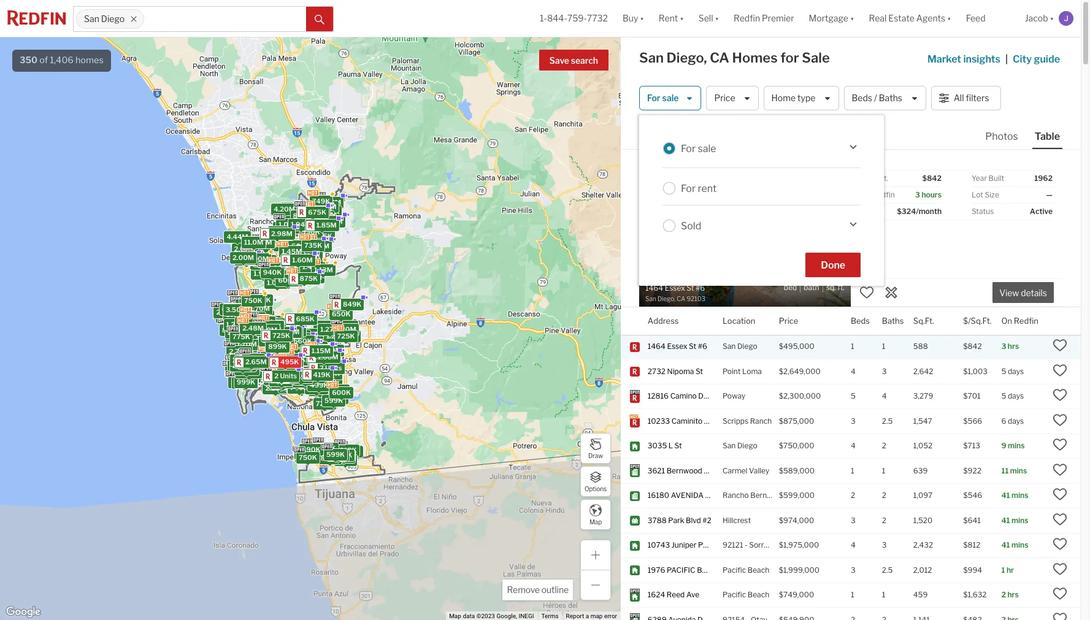 Task type: vqa. For each thing, say whether or not it's contained in the screenshot.
San Diego, CA Homes for Sale
yes



Task type: locate. For each thing, give the bounding box(es) containing it.
1 horizontal spatial on
[[1002, 316, 1013, 326]]

▾ for jacob ▾
[[1050, 13, 1054, 24]]

588 for 588
[[914, 342, 928, 351]]

favorite this home image for $1,003
[[1053, 363, 1068, 378]]

1 horizontal spatial 899k
[[268, 342, 287, 351]]

hrs down on redfin button
[[1008, 342, 1019, 351]]

2.5 left 1,547
[[882, 417, 893, 426]]

1 vertical spatial 395k
[[297, 453, 316, 461]]

favorite this home image for $546
[[1053, 487, 1068, 502]]

1,097
[[914, 491, 933, 500]]

1 5 days from the top
[[1002, 367, 1024, 376]]

1 41 from the top
[[1002, 491, 1010, 500]]

2.60m
[[320, 346, 342, 354], [272, 378, 293, 386]]

0 vertical spatial 869k
[[301, 270, 320, 278]]

3 days from the top
[[1008, 417, 1024, 426]]

▾ for buy ▾
[[640, 13, 644, 24]]

1 41 mins from the top
[[1002, 491, 1029, 500]]

san diego up point loma
[[723, 342, 758, 351]]

940k down '325k'
[[263, 268, 282, 277]]

5 favorite this home image from the top
[[1053, 512, 1068, 527]]

1 pacific from the top
[[723, 566, 746, 575]]

1 vertical spatial 4.00m
[[228, 367, 250, 376]]

3 41 mins from the top
[[1002, 541, 1029, 550]]

1 horizontal spatial 588
[[914, 342, 928, 351]]

favorite this home image
[[1053, 338, 1068, 353], [1053, 413, 1068, 428], [1053, 463, 1068, 477], [1053, 487, 1068, 502], [1053, 512, 1068, 527], [1053, 537, 1068, 552], [1053, 587, 1068, 602]]

1 vertical spatial on redfin
[[1002, 316, 1039, 326]]

guide
[[1034, 53, 1060, 65]]

price
[[715, 93, 736, 103], [779, 316, 799, 326]]

favorite this home image for $994
[[1053, 562, 1068, 577]]

1 beach from the top
[[748, 566, 770, 575]]

1.75m
[[230, 319, 250, 328]]

600k
[[278, 276, 297, 284], [272, 371, 291, 380], [296, 375, 315, 384], [332, 389, 351, 397]]

$/sq.ft. button
[[964, 307, 992, 335]]

1 horizontal spatial 485k
[[302, 445, 320, 454]]

0 vertical spatial $842
[[923, 174, 942, 183]]

41 right $641
[[1002, 516, 1010, 525]]

620k up 350k
[[263, 321, 282, 330]]

5 ▾ from the left
[[948, 13, 952, 24]]

630k
[[311, 211, 329, 220]]

1 vertical spatial hrs
[[1008, 591, 1019, 600]]

0 vertical spatial 588
[[826, 271, 845, 282]]

pacific beach down dr
[[723, 591, 770, 600]]

1 up bath on the top right of the page
[[810, 271, 814, 282]]

hrs down hr
[[1008, 591, 1019, 600]]

1 vertical spatial park
[[698, 541, 714, 550]]

st for l
[[675, 441, 682, 451]]

925k up 669k
[[317, 348, 336, 357]]

days for $566
[[1008, 417, 1024, 426]]

1 horizontal spatial on redfin
[[1002, 316, 1039, 326]]

diego down 'scripps ranch'
[[738, 441, 758, 451]]

valle
[[711, 392, 728, 401]]

41 mins right $641
[[1002, 516, 1029, 525]]

2 vertical spatial san diego
[[723, 441, 758, 451]]

1 days from the top
[[1008, 367, 1024, 376]]

2.5 for 1,547
[[882, 417, 893, 426]]

days for $701
[[1008, 392, 1024, 401]]

5 days for $1,003
[[1002, 367, 1024, 376]]

city guide link
[[1013, 52, 1063, 67]]

1.90m up 389k
[[304, 343, 325, 352]]

on inside button
[[1002, 316, 1013, 326]]

4 for $750,000
[[851, 441, 856, 451]]

0 vertical spatial 960k
[[238, 300, 257, 309]]

939k
[[309, 352, 327, 361], [307, 384, 326, 393]]

3.35m down 3.70m
[[234, 378, 256, 387]]

0 vertical spatial 1.79m
[[304, 266, 324, 274]]

2 favorite this home image from the top
[[1053, 413, 1068, 428]]

$/sq. ft.
[[861, 174, 889, 183]]

37.5m
[[226, 311, 247, 319]]

425k up 1.99m
[[293, 339, 311, 348]]

41 mins for $812
[[1002, 541, 1029, 550]]

redfin
[[681, 157, 704, 164]]

0 vertical spatial st
[[689, 342, 697, 351]]

beach
[[748, 566, 770, 575], [748, 591, 770, 600]]

696k
[[262, 337, 280, 345]]

588 up the 2,642
[[914, 342, 928, 351]]

map left data
[[449, 613, 461, 620]]

favorite this home image
[[860, 285, 874, 300], [1053, 363, 1068, 378], [1053, 388, 1068, 403], [1053, 438, 1068, 453], [1053, 562, 1068, 577], [1053, 612, 1068, 620]]

0 vertical spatial 700k
[[321, 207, 340, 216]]

1 ▾ from the left
[[640, 13, 644, 24]]

map for map data ©2023 google, inegi
[[449, 613, 461, 620]]

diego for 3035 l st
[[738, 441, 758, 451]]

7 favorite this home image from the top
[[1053, 587, 1068, 602]]

sale inside button
[[662, 93, 679, 103]]

1 vertical spatial pacific beach
[[723, 591, 770, 600]]

address button
[[648, 307, 679, 335]]

2.48m
[[243, 324, 264, 333]]

6 ▾ from the left
[[1050, 13, 1054, 24]]

days up 6 days at the right bottom of the page
[[1008, 392, 1024, 401]]

5 days down 3 hrs
[[1002, 367, 1024, 376]]

9
[[1002, 441, 1007, 451]]

baths right /
[[879, 93, 903, 103]]

500k up 3.70m
[[249, 357, 268, 365]]

1 vertical spatial 41
[[1002, 516, 1010, 525]]

for sale inside for sale button
[[647, 93, 679, 103]]

550k right 770k
[[342, 447, 361, 456]]

redfin down the view details
[[1014, 316, 1039, 326]]

489k
[[274, 378, 293, 386]]

1 horizontal spatial park
[[698, 541, 714, 550]]

del
[[698, 392, 710, 401]]

850k
[[309, 208, 328, 216], [299, 356, 318, 364]]

2.05m
[[216, 308, 238, 317]]

775k
[[233, 333, 250, 341]]

1 horizontal spatial 5.50m
[[275, 223, 297, 232]]

0 vertical spatial 995k
[[307, 351, 325, 359]]

1 vertical spatial st
[[696, 367, 703, 376]]

4.44m
[[227, 233, 248, 241]]

0 vertical spatial 550k
[[312, 375, 331, 384]]

beach for $749,000
[[748, 591, 770, 600]]

0 vertical spatial 850k
[[309, 208, 328, 216]]

41 mins up hr
[[1002, 541, 1029, 550]]

735k down 868k
[[322, 379, 340, 388]]

san diego left remove san diego icon
[[84, 14, 125, 24]]

▾ for sell ▾
[[715, 13, 719, 24]]

1 favorite this home image from the top
[[1053, 338, 1068, 353]]

previous button image
[[651, 219, 663, 231]]

1 right $589,000
[[851, 466, 855, 476]]

pacific right beach in the right bottom of the page
[[723, 566, 746, 575]]

2.5 left 2,012
[[882, 566, 893, 575]]

1 2.5 from the top
[[882, 417, 893, 426]]

for sale up redfin
[[681, 143, 717, 154]]

0 horizontal spatial for sale
[[647, 93, 679, 103]]

949k up 1.99m
[[289, 334, 308, 343]]

0 vertical spatial 500k
[[298, 242, 317, 251]]

0 vertical spatial 849k
[[286, 271, 305, 279]]

ca
[[710, 50, 730, 66]]

on up 3 hrs
[[1002, 316, 1013, 326]]

1 right $749,000
[[851, 591, 855, 600]]

$922
[[964, 466, 982, 476]]

diego up loma
[[738, 342, 758, 351]]

diego
[[101, 14, 125, 24], [738, 342, 758, 351], [738, 441, 758, 451]]

1.98m
[[254, 270, 274, 278]]

395k left 770k
[[297, 453, 316, 461]]

0 vertical spatial days
[[1008, 367, 1024, 376]]

2 vertical spatial 41 mins
[[1002, 541, 1029, 550]]

2 41 from the top
[[1002, 516, 1010, 525]]

1 vertical spatial 5.50m
[[232, 297, 253, 305]]

0 vertical spatial baths
[[879, 93, 903, 103]]

terms link
[[542, 613, 559, 620]]

▾ right sell
[[715, 13, 719, 24]]

2.70m
[[226, 323, 247, 332], [235, 329, 256, 337]]

sold
[[681, 220, 702, 232]]

on redfin down '$/sq. ft.'
[[861, 190, 895, 199]]

925k
[[314, 232, 332, 241], [285, 267, 304, 276], [317, 348, 336, 357], [312, 379, 330, 388]]

None search field
[[144, 7, 306, 31]]

41 up 1 hr
[[1002, 541, 1010, 550]]

2 pacific beach from the top
[[723, 591, 770, 600]]

2 ▾ from the left
[[680, 13, 684, 24]]

974k
[[278, 358, 296, 367]]

0 vertical spatial 3 units
[[239, 354, 262, 363]]

2,432
[[914, 541, 934, 550]]

$2,649,000
[[779, 367, 821, 376]]

588 up sq. at the top of the page
[[826, 271, 845, 282]]

mins right 9
[[1008, 441, 1025, 451]]

0 vertical spatial diego
[[101, 14, 125, 24]]

0 vertical spatial 499k
[[303, 355, 321, 364]]

869k right 555k
[[301, 270, 320, 278]]

3.35m up the '589k' on the left
[[251, 238, 272, 247]]

740k
[[268, 359, 286, 367]]

1624 reed ave
[[648, 591, 700, 600]]

1 pacific beach from the top
[[723, 566, 770, 575]]

0 vertical spatial 940k
[[263, 268, 282, 277]]

sale down diego,
[[662, 93, 679, 103]]

469k
[[262, 348, 280, 356]]

caminito
[[672, 417, 703, 426]]

2.10m
[[266, 373, 286, 382]]

mins for $546
[[1012, 491, 1029, 500]]

mins right 11
[[1011, 466, 1027, 476]]

1 vertical spatial 940k
[[339, 332, 358, 340]]

1 vertical spatial 41 mins
[[1002, 516, 1029, 525]]

0 horizontal spatial on redfin
[[861, 190, 895, 199]]

1 down baths button
[[882, 342, 886, 351]]

1 vertical spatial 2.5
[[882, 566, 893, 575]]

diego left remove san diego icon
[[101, 14, 125, 24]]

beds / baths
[[852, 93, 903, 103]]

2 days from the top
[[1008, 392, 1024, 401]]

mins
[[1008, 441, 1025, 451], [1011, 466, 1027, 476], [1012, 491, 1029, 500], [1012, 516, 1029, 525], [1012, 541, 1029, 550]]

7732
[[587, 13, 608, 24]]

all filters
[[954, 93, 990, 103]]

beds inside beds / baths button
[[852, 93, 873, 103]]

3.00m
[[221, 312, 242, 320], [238, 318, 259, 327], [256, 347, 278, 356]]

575k up 740k
[[266, 347, 284, 356]]

hrs for 2 hrs
[[1008, 591, 1019, 600]]

dialog containing for sale
[[639, 115, 884, 286]]

4 favorite this home image from the top
[[1053, 487, 1068, 502]]

0 vertical spatial 2.60m
[[320, 346, 342, 354]]

rent ▾
[[659, 13, 684, 24]]

675k
[[308, 208, 326, 216], [267, 372, 285, 381], [337, 456, 355, 464]]

0 vertical spatial ft.
[[880, 174, 889, 183]]

0 vertical spatial 845k
[[282, 329, 301, 337]]

$974,000
[[779, 516, 814, 525]]

2 pacific from the top
[[723, 591, 746, 600]]

9 mins
[[1002, 441, 1025, 451]]

3 ▾ from the left
[[715, 13, 719, 24]]

0 vertical spatial 1.15m
[[256, 319, 275, 327]]

3.30m down 2.95m
[[255, 241, 277, 250]]

beds left /
[[852, 93, 873, 103]]

redfin inside button
[[1014, 316, 1039, 326]]

1-844-759-7732
[[540, 13, 608, 24]]

620k up 299k
[[285, 349, 304, 358]]

459
[[914, 591, 928, 600]]

2 hrs
[[1002, 591, 1019, 600]]

st left #6
[[689, 342, 697, 351]]

favorite this home image for $641
[[1053, 512, 1068, 527]]

845k down 765k
[[321, 454, 339, 463]]

1 horizontal spatial 480k
[[311, 352, 330, 360]]

0 horizontal spatial 4.00m
[[228, 367, 250, 376]]

1.09m up "2.98m"
[[279, 220, 299, 229]]

2 vertical spatial st
[[675, 441, 682, 451]]

park right juniper
[[698, 541, 714, 550]]

4.50m
[[231, 326, 253, 334]]

pacific beach for $749,000
[[723, 591, 770, 600]]

redfin left the premier
[[734, 13, 760, 24]]

400k down 625k
[[280, 268, 299, 276]]

1.33m
[[269, 377, 289, 386]]

san diego down scripps
[[723, 441, 758, 451]]

for sale down diego,
[[647, 93, 679, 103]]

425k down 669k
[[307, 372, 325, 380]]

baths down x-out this home image
[[882, 316, 904, 326]]

1.18m
[[312, 355, 331, 364]]

▾ left user photo
[[1050, 13, 1054, 24]]

1 vertical spatial 2.60m
[[272, 378, 293, 386]]

3.30m up 1.98m
[[253, 260, 275, 268]]

done button
[[806, 253, 861, 277]]

4 for $2,649,000
[[851, 367, 856, 376]]

1 vertical spatial 485k
[[302, 445, 320, 454]]

1 vertical spatial 5 days
[[1002, 392, 1024, 401]]

favorite this home image for $713
[[1053, 438, 1068, 453]]

2 vertical spatial redfin
[[1014, 316, 1039, 326]]

0 vertical spatial pacific
[[723, 566, 746, 575]]

500k down 996k
[[298, 242, 317, 251]]

sq.
[[826, 283, 836, 292]]

2 beach from the top
[[748, 591, 770, 600]]

dialog
[[639, 115, 884, 286]]

1 vertical spatial 1.08m
[[253, 330, 273, 339]]

st right l in the bottom of the page
[[675, 441, 682, 451]]

475k
[[300, 333, 318, 342], [288, 356, 306, 364]]

1 horizontal spatial price
[[779, 316, 799, 326]]

mortgage ▾ button
[[802, 0, 862, 37]]

3788
[[648, 516, 667, 525]]

1.09m down 920k
[[267, 278, 288, 287]]

sale up hrs
[[698, 143, 717, 154]]

735k down 996k
[[304, 241, 322, 250]]

0 horizontal spatial on
[[861, 190, 871, 199]]

for
[[647, 93, 661, 103], [681, 143, 696, 154], [681, 183, 696, 194]]

1.90m down 2.20m
[[229, 340, 249, 349]]

0 horizontal spatial 899k
[[239, 253, 257, 262]]

san up point
[[723, 342, 736, 351]]

mins for $922
[[1011, 466, 1027, 476]]

mins down 11 mins at the bottom right of the page
[[1012, 491, 1029, 500]]

1.08m
[[289, 263, 310, 272], [253, 330, 273, 339], [318, 353, 338, 362]]

price button down san diego, ca homes for sale
[[707, 86, 759, 110]]

$/sq.ft.
[[964, 316, 992, 326]]

365k
[[292, 373, 310, 382]]

beach for $1,999,000
[[748, 566, 770, 575]]

1 horizontal spatial 575k
[[334, 451, 352, 460]]

heading
[[646, 271, 745, 304]]

4 ▾ from the left
[[851, 13, 855, 24]]

0 vertical spatial 735k
[[304, 241, 322, 250]]

2 5 days from the top
[[1002, 392, 1024, 401]]

map
[[591, 613, 603, 620]]

2 hrs from the top
[[1008, 591, 1019, 600]]

2 41 mins from the top
[[1002, 516, 1029, 525]]

650k
[[332, 310, 351, 319], [288, 378, 306, 387]]

camino
[[671, 392, 697, 401]]

1 horizontal spatial 1,406
[[639, 128, 663, 138]]

1.55m
[[245, 320, 265, 329]]

map for map
[[590, 518, 602, 526]]

google image
[[3, 604, 44, 620]]

960k up 3.45m
[[238, 300, 257, 309]]

price down ca
[[715, 93, 736, 103]]

395k up 350k
[[265, 320, 284, 329]]

1.60m down 625k
[[292, 256, 313, 264]]

sell ▾ button
[[699, 0, 719, 37]]

0 horizontal spatial 5.50m
[[232, 297, 253, 305]]

0 horizontal spatial 575k
[[266, 347, 284, 356]]

1 horizontal spatial 4.00m
[[261, 358, 283, 367]]

beach down "sorrento"
[[748, 566, 770, 575]]

639
[[914, 466, 928, 476]]

1,406 up "listed" at right
[[639, 128, 663, 138]]

1 horizontal spatial 940k
[[339, 332, 358, 340]]

1 vertical spatial 3 units
[[270, 379, 292, 387]]

beds button
[[851, 307, 870, 335]]

submit search image
[[315, 15, 325, 24]]

925k down 419k
[[312, 379, 330, 388]]

1.40m
[[251, 312, 272, 320], [263, 360, 283, 369], [280, 361, 300, 369], [295, 377, 316, 386]]

0 vertical spatial price
[[715, 93, 736, 103]]

▾ right rent
[[680, 13, 684, 24]]

feed button
[[959, 0, 1018, 37]]

2 vertical spatial for
[[681, 183, 696, 194]]

1 vertical spatial beach
[[748, 591, 770, 600]]

1 left 459
[[882, 591, 886, 600]]

999k
[[252, 302, 270, 311], [237, 358, 255, 367], [268, 370, 287, 379], [237, 378, 255, 386]]

1.13m right 685k
[[316, 322, 335, 331]]

1 hrs from the top
[[1008, 342, 1019, 351]]

1.79m
[[304, 266, 324, 274], [265, 353, 285, 362]]

favorite this home image for $701
[[1053, 388, 1068, 403]]

beds for beds
[[851, 316, 870, 326]]

on down $/sq.
[[861, 190, 871, 199]]

1 vertical spatial beds
[[851, 316, 870, 326]]

1 vertical spatial 575k
[[334, 451, 352, 460]]

sq.ft. button
[[914, 307, 934, 335]]

park inside "link"
[[698, 541, 714, 550]]

remove outline button
[[503, 580, 573, 601]]

st for essex
[[689, 342, 697, 351]]

1 horizontal spatial ft.
[[880, 174, 889, 183]]

1.13m down 1.31m
[[314, 266, 333, 274]]

4 down beds button
[[851, 367, 856, 376]]

590k
[[313, 213, 332, 221]]

1 vertical spatial 620k
[[285, 349, 304, 358]]

1.05m
[[285, 336, 305, 344], [274, 354, 295, 363]]

▾ for rent ▾
[[680, 13, 684, 24]]

1 horizontal spatial $842
[[964, 342, 982, 351]]

reed
[[667, 591, 685, 600]]

3 favorite this home image from the top
[[1053, 463, 1068, 477]]

favorite button checkbox
[[827, 153, 848, 174]]

845k down 685k
[[282, 329, 301, 337]]

units
[[245, 354, 262, 363], [244, 356, 261, 364], [325, 364, 342, 372], [280, 372, 297, 380], [273, 372, 289, 381], [276, 377, 293, 386], [277, 379, 294, 387], [276, 379, 292, 387]]

map inside map button
[[590, 518, 602, 526]]

5 for 2,642
[[1002, 367, 1007, 376]]

table button
[[1033, 130, 1063, 149]]

beds / baths button
[[844, 86, 926, 110]]

1 vertical spatial days
[[1008, 392, 1024, 401]]

899k up 1.98m
[[239, 253, 257, 262]]

0 vertical spatial 620k
[[263, 321, 282, 330]]

st inside 'link'
[[675, 441, 682, 451]]

2 2.5 from the top
[[882, 566, 893, 575]]

ft. inside 588 sq. ft.
[[838, 283, 845, 292]]

0 vertical spatial 3.35m
[[251, 238, 272, 247]]

$842 up '$1,003'
[[964, 342, 982, 351]]

5 up 6
[[1002, 392, 1007, 401]]

mins for $641
[[1012, 516, 1029, 525]]

type
[[798, 93, 816, 103]]

outline
[[542, 585, 569, 595]]

6 favorite this home image from the top
[[1053, 537, 1068, 552]]

sell ▾ button
[[691, 0, 727, 37]]

ft. right $/sq.
[[880, 174, 889, 183]]

350
[[20, 55, 38, 66]]

▾ for mortgage ▾
[[851, 13, 855, 24]]

1 inside 1 bath
[[810, 271, 814, 282]]

0 vertical spatial map
[[590, 518, 602, 526]]

pacific beach for $1,999,000
[[723, 566, 770, 575]]

3 41 from the top
[[1002, 541, 1010, 550]]

0 vertical spatial for sale
[[647, 93, 679, 103]]



Task type: describe. For each thing, give the bounding box(es) containing it.
3.45m
[[229, 310, 251, 319]]

0 horizontal spatial 1,406
[[50, 55, 74, 66]]

0 vertical spatial 1.09m
[[279, 220, 299, 229]]

4 for $1,975,000
[[851, 541, 856, 550]]

0 vertical spatial 1.05m
[[285, 336, 305, 344]]

0 vertical spatial on
[[861, 190, 871, 199]]

1 vertical spatial 700k
[[291, 373, 310, 381]]

1 horizontal spatial 3 units
[[270, 379, 292, 387]]

0 horizontal spatial 495k
[[239, 355, 258, 364]]

2.5 for 2,012
[[882, 566, 893, 575]]

1 horizontal spatial 1.15m
[[281, 357, 300, 366]]

4 left 3,279
[[882, 392, 887, 401]]

0 horizontal spatial 3 units
[[239, 354, 262, 363]]

days for $1,003
[[1008, 367, 1024, 376]]

1 left 639
[[882, 466, 886, 476]]

1 left hr
[[1002, 566, 1005, 575]]

1 vertical spatial 3.30m
[[253, 260, 275, 268]]

1 vertical spatial 400k
[[285, 327, 304, 335]]

1 vertical spatial 1,406
[[639, 128, 663, 138]]

$1,999,000
[[779, 566, 820, 575]]

0 horizontal spatial 490k
[[272, 376, 291, 385]]

0 vertical spatial san diego
[[84, 14, 125, 24]]

1 horizontal spatial 495k
[[280, 358, 299, 367]]

949k up 950k on the bottom of the page
[[279, 335, 298, 343]]

5 right $2,300,000
[[851, 392, 856, 401]]

290k
[[302, 369, 320, 378]]

homes
[[732, 50, 778, 66]]

hrs
[[711, 157, 724, 164]]

save search button
[[539, 50, 609, 71]]

1 vertical spatial 1.03m
[[302, 273, 322, 282]]

2,642
[[914, 367, 934, 376]]

320k
[[279, 358, 298, 367]]

details
[[1021, 288, 1047, 298]]

redfin premier
[[734, 13, 794, 24]]

1.60m up '810k'
[[288, 348, 308, 357]]

0 vertical spatial 899k
[[239, 253, 257, 262]]

view details
[[1000, 288, 1047, 298]]

10743 juniper park
[[648, 541, 714, 550]]

0 horizontal spatial 445k
[[272, 328, 290, 337]]

685k
[[296, 315, 315, 323]]

0 vertical spatial 650k
[[332, 310, 351, 319]]

1 horizontal spatial 830k
[[278, 330, 296, 339]]

16180 avenida venusto #38 link
[[648, 491, 756, 501]]

1 horizontal spatial 445k
[[295, 337, 314, 346]]

930k
[[269, 377, 287, 386]]

925k down 625k
[[285, 267, 304, 276]]

view details button
[[993, 282, 1054, 303]]

home type
[[772, 93, 816, 103]]

41 for $812
[[1002, 541, 1010, 550]]

2.25m
[[265, 384, 286, 393]]

0 horizontal spatial 830k
[[228, 331, 247, 340]]

6
[[1002, 417, 1007, 426]]

#2
[[703, 516, 712, 525]]

3788 park blvd #2 link
[[648, 516, 712, 526]]

2732 nipoma st link
[[648, 367, 712, 377]]

1 vertical spatial redfin
[[872, 190, 895, 199]]

san left diego,
[[639, 50, 664, 66]]

city
[[1013, 53, 1032, 65]]

sell
[[699, 13, 713, 24]]

$875,000
[[779, 417, 815, 426]]

2 vertical spatial 675k
[[337, 456, 355, 464]]

carmel
[[723, 466, 748, 476]]

2.85m
[[229, 322, 250, 330]]

0 vertical spatial 575k
[[266, 347, 284, 356]]

669k
[[307, 361, 326, 370]]

1464
[[648, 342, 666, 351]]

41 for $641
[[1002, 516, 1010, 525]]

redfin inside button
[[734, 13, 760, 24]]

hrs for 3 hrs
[[1008, 342, 1019, 351]]

favorite this home image for $1,632
[[1053, 587, 1068, 602]]

nipoma
[[667, 367, 694, 376]]

photo of 1464 essex st #6, san diego, ca 92103 image
[[639, 150, 851, 307]]

1.38m
[[311, 349, 331, 358]]

sorrento
[[749, 541, 780, 550]]

1.59m
[[266, 375, 287, 384]]

0 horizontal spatial 480k
[[268, 372, 287, 381]]

275k
[[309, 448, 327, 457]]

0 horizontal spatial 845k
[[282, 329, 301, 337]]

0 vertical spatial 480k
[[311, 352, 330, 360]]

map button
[[581, 500, 611, 530]]

949k up 312k
[[288, 371, 306, 380]]

0 horizontal spatial park
[[668, 516, 685, 525]]

surabaya
[[704, 417, 737, 426]]

1.90m up 990k
[[242, 300, 263, 308]]

0 horizontal spatial 485k
[[270, 377, 289, 386]]

0 vertical spatial 5.50m
[[275, 223, 297, 232]]

0 horizontal spatial 395k
[[265, 320, 284, 329]]

1 horizontal spatial sale
[[698, 143, 717, 154]]

1976 pacific beach dr link
[[648, 566, 732, 576]]

1 horizontal spatial 845k
[[321, 454, 339, 463]]

0 horizontal spatial 500k
[[249, 357, 268, 365]]

$599,000
[[779, 491, 815, 500]]

pacific for 1624 reed ave
[[723, 591, 746, 600]]

0 vertical spatial 1.03m
[[284, 213, 305, 222]]

1.60m down "2.98m"
[[287, 242, 307, 250]]

41 for $546
[[1002, 491, 1010, 500]]

898k
[[293, 212, 312, 221]]

695k
[[311, 223, 330, 232]]

pacific for 1976 pacific beach dr
[[723, 566, 746, 575]]

juniper
[[672, 541, 697, 550]]

595k
[[328, 394, 346, 403]]

0 horizontal spatial price button
[[707, 86, 759, 110]]

6 days
[[1002, 417, 1024, 426]]

favorite button image
[[827, 153, 848, 174]]

0 horizontal spatial 1.15m
[[256, 319, 275, 327]]

0 vertical spatial 429k
[[294, 352, 312, 361]]

favorite this home image for $922
[[1053, 463, 1068, 477]]

5 days for $701
[[1002, 392, 1024, 401]]

st for nipoma
[[696, 367, 703, 376]]

41 mins for $641
[[1002, 516, 1029, 525]]

925k down 695k
[[314, 232, 332, 241]]

12816 camino del valle link
[[648, 392, 728, 402]]

996k
[[301, 228, 320, 236]]

0 vertical spatial 1.13m
[[314, 266, 333, 274]]

1 horizontal spatial for sale
[[681, 143, 717, 154]]

terms
[[542, 613, 559, 620]]

1 horizontal spatial 1.79m
[[304, 266, 324, 274]]

listed by redfin 3 hrs ago 3d walkthrough
[[647, 157, 739, 178]]

1 vertical spatial 499k
[[310, 381, 329, 390]]

3d
[[647, 171, 656, 178]]

report
[[566, 613, 584, 620]]

5 for 3,279
[[1002, 392, 1007, 401]]

0 horizontal spatial 2.60m
[[272, 378, 293, 386]]

1 horizontal spatial price button
[[779, 307, 799, 335]]

0 vertical spatial 3.30m
[[255, 241, 277, 250]]

mins for $812
[[1012, 541, 1029, 550]]

1 down beds button
[[851, 342, 855, 351]]

essex
[[667, 342, 688, 351]]

pl
[[704, 466, 711, 476]]

1 vertical spatial 849k
[[343, 300, 362, 309]]

san diego for 1464 essex st #6
[[723, 342, 758, 351]]

baths inside beds / baths button
[[879, 93, 903, 103]]

0 vertical spatial 475k
[[300, 333, 318, 342]]

favorite this home image for $812
[[1053, 537, 1068, 552]]

save
[[550, 55, 569, 66]]

0 vertical spatial 425k
[[293, 339, 311, 348]]

1 horizontal spatial 490k
[[302, 445, 321, 454]]

1 horizontal spatial 620k
[[285, 349, 304, 358]]

2,012
[[914, 566, 933, 575]]

map region
[[0, 6, 635, 620]]

favorite this home image for $842
[[1053, 338, 1068, 353]]

1 vertical spatial 675k
[[267, 372, 285, 381]]

1 vertical spatial 995k
[[289, 383, 308, 392]]

view details link
[[993, 281, 1054, 303]]

bernardo
[[751, 491, 783, 500]]

3621 bernwood pl #108
[[648, 466, 730, 476]]

bed
[[784, 283, 797, 292]]

6.00m
[[222, 305, 244, 313]]

user photo image
[[1059, 11, 1074, 26]]

1 vertical spatial 869k
[[304, 369, 322, 377]]

150k
[[329, 451, 347, 460]]

diego for 1464 essex st #6
[[738, 342, 758, 351]]

$/sq.
[[861, 174, 879, 183]]

san diego for 3035 l st
[[723, 441, 758, 451]]

1 vertical spatial 2.50m
[[230, 361, 252, 369]]

920k
[[273, 264, 292, 273]]

1.58m
[[277, 375, 298, 384]]

0 horizontal spatial price
[[715, 93, 736, 103]]

$701
[[964, 392, 981, 401]]

1 vertical spatial 650k
[[288, 378, 306, 387]]

beds for beds / baths
[[852, 93, 873, 103]]

640k
[[268, 370, 287, 379]]

1,547
[[914, 417, 933, 426]]

1 horizontal spatial 2.60m
[[320, 346, 342, 354]]

mins for $713
[[1008, 441, 1025, 451]]

scripps
[[723, 417, 749, 426]]

data
[[463, 613, 475, 620]]

760k
[[277, 351, 296, 360]]

san diego, ca homes for sale
[[639, 50, 830, 66]]

2 vertical spatial 2.50m
[[268, 376, 289, 385]]

draw
[[588, 452, 603, 459]]

favorite this home image for $566
[[1053, 413, 1068, 428]]

3 inside listed by redfin 3 hrs ago 3d walkthrough
[[705, 157, 709, 164]]

2 vertical spatial 849k
[[281, 383, 299, 392]]

1 vertical spatial 475k
[[288, 356, 306, 364]]

1.99m
[[291, 353, 311, 362]]

0 vertical spatial 1.08m
[[289, 263, 310, 272]]

report a map error
[[566, 613, 617, 620]]

12816
[[648, 392, 669, 401]]

2 vertical spatial 1.03m
[[253, 318, 273, 327]]

0 vertical spatial 11.0m
[[244, 238, 263, 247]]

1 horizontal spatial 550k
[[342, 447, 361, 456]]

1 vertical spatial 850k
[[299, 356, 318, 364]]

2 vertical spatial 700k
[[329, 386, 347, 395]]

$812
[[964, 541, 981, 550]]

0 horizontal spatial $842
[[923, 174, 942, 183]]

1 horizontal spatial 675k
[[308, 208, 326, 216]]

sale
[[802, 50, 830, 66]]

1 vertical spatial 1.05m
[[274, 354, 295, 363]]

0 horizontal spatial 1.79m
[[265, 353, 285, 362]]

1 hr
[[1002, 566, 1014, 575]]

0 vertical spatial on redfin
[[861, 190, 895, 199]]

san up carmel
[[723, 441, 736, 451]]

1 vertical spatial 939k
[[307, 384, 326, 393]]

92121
[[723, 541, 743, 550]]

san up homes
[[84, 14, 99, 24]]

1976 pacific beach dr
[[648, 566, 732, 575]]

979k
[[311, 210, 329, 219]]

3.88m
[[320, 198, 341, 207]]

for inside for sale button
[[647, 93, 661, 103]]

options
[[585, 485, 607, 492]]

1 vertical spatial 1.13m
[[316, 322, 335, 331]]

remove san diego image
[[130, 15, 138, 23]]

remove outline
[[507, 585, 569, 595]]

location button
[[723, 307, 756, 335]]

buy
[[623, 13, 638, 24]]

1 vertical spatial baths
[[882, 316, 904, 326]]

1 vertical spatial for
[[681, 143, 696, 154]]

/
[[874, 93, 877, 103]]

1.49m
[[302, 263, 323, 271]]

1 vertical spatial 960k
[[311, 386, 330, 395]]

1 vertical spatial 899k
[[268, 342, 287, 351]]

330k
[[304, 358, 323, 367]]

1 vertical spatial price
[[779, 316, 799, 326]]

1.53m
[[252, 333, 272, 341]]

homes
[[75, 55, 104, 66]]

41 mins for $546
[[1002, 491, 1029, 500]]

1.60m up 1.88m
[[232, 356, 253, 365]]

1 vertical spatial 3.35m
[[234, 378, 256, 387]]

avenida
[[671, 491, 704, 500]]

$713
[[964, 441, 981, 451]]

2 vertical spatial 1.08m
[[318, 353, 338, 362]]

x-out this home image
[[884, 285, 899, 300]]

588 for 588 sq. ft.
[[826, 271, 845, 282]]

868k
[[321, 369, 340, 378]]

year built
[[972, 174, 1005, 183]]



